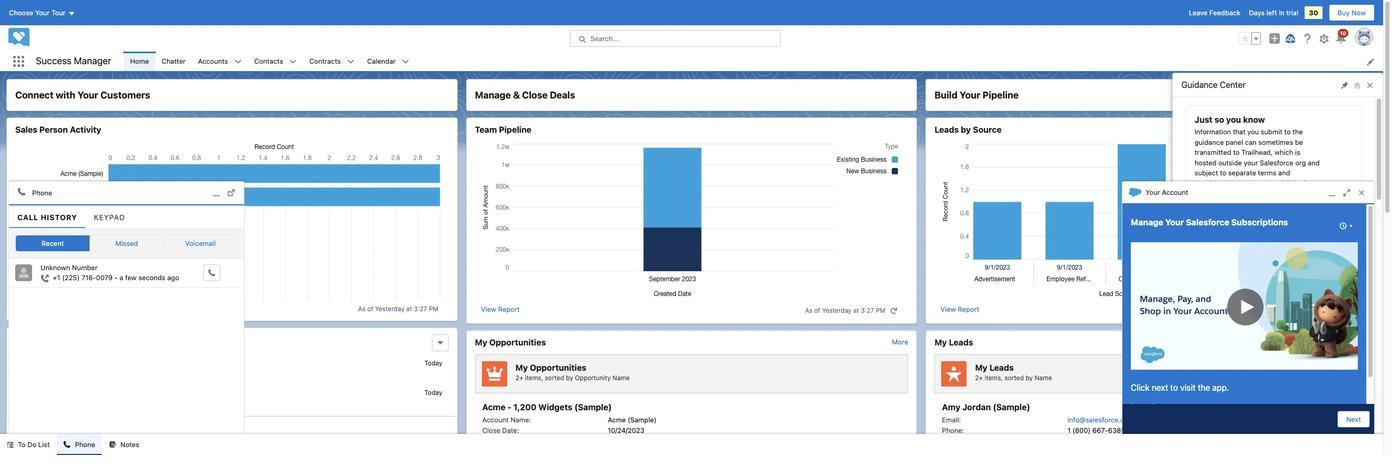 Task type: vqa. For each thing, say whether or not it's contained in the screenshot.
second list item from the right
no



Task type: describe. For each thing, give the bounding box(es) containing it.
have
[[1215, 189, 1230, 198]]

manage for manage your salesforce subscriptions
[[1132, 217, 1164, 227]]

understand
[[1230, 429, 1266, 437]]

at for build your pipeline
[[1314, 306, 1319, 314]]

subject
[[1195, 169, 1219, 177]]

step 1/2
[[1132, 402, 1157, 411]]

text default image inside notes button
[[109, 441, 116, 449]]

voicemail
[[185, 239, 216, 247]]

enables
[[1310, 439, 1335, 447]]

-
[[508, 403, 512, 412]]

build
[[935, 90, 958, 101]]

0 horizontal spatial pm
[[429, 305, 439, 313]]

days
[[1250, 8, 1265, 17]]

to right the submit
[[1285, 128, 1292, 136]]

in-
[[1232, 210, 1241, 218]]

salesforce. inside just so you know information that you submit to the guidance panel can sometimes be transmitted to trailhead, which is hosted outside your salesforce org and subject to separate terms and conditions between you and salesforce. if you have an existing trailhead account associated with your work email, your in-progress and completed badges can sometimes be included.
[[1287, 179, 1322, 187]]

acme for acme - 1,200 widgets (sample)
[[483, 403, 506, 412]]

in inside got multi-factor authentication (mfa) yet? to protect against security threats like phishing attacks, everyone is required to use mfa when logging in to salesforce. learn how to enable mfa for your users now — and understand what to expect when salesforce automatically enables mfa for your org.
[[1348, 398, 1354, 406]]

text default image inside your account link
[[1129, 186, 1142, 199]]

to inside button
[[18, 441, 26, 449]]

salesforce inside the your account status
[[1187, 217, 1230, 227]]

salesforce inside guidance set use multi-factor authentication for salesforce logins
[[1306, 339, 1350, 348]]

as of yesterday at 3:​27 pm for build your pipeline
[[1265, 306, 1346, 314]]

name inside my leads 2+ items, sorted by name
[[1035, 374, 1053, 382]]

10
[[1341, 30, 1347, 36]]

do
[[27, 441, 36, 449]]

you right "if"
[[1201, 189, 1213, 198]]

info@salesforce.com
[[1068, 416, 1135, 424]]

progress
[[1241, 210, 1269, 218]]

0 horizontal spatial close
[[483, 426, 501, 435]]

use multi-factor authentication for salesforce logins button
[[1230, 324, 1354, 362]]

0 horizontal spatial at
[[406, 305, 412, 313]]

authentication
[[1230, 339, 1290, 348]]

3:​27 for manage & close deals
[[861, 306, 875, 314]]

just
[[1195, 115, 1213, 124]]

your down the trailhead
[[1274, 199, 1289, 208]]

1 today link from the top
[[15, 358, 449, 381]]

today for 2nd today "link" from the top
[[425, 389, 443, 397]]

email,
[[1195, 210, 1214, 218]]

view for view report link associated with build
[[941, 305, 956, 313]]

for up understand at bottom
[[1246, 418, 1255, 427]]

text default image inside "accounts" list item
[[234, 58, 242, 66]]

choose your tour
[[9, 8, 66, 17]]

call history link
[[9, 205, 86, 228]]

logging
[[1322, 398, 1346, 406]]

2+ for your
[[976, 374, 984, 382]]

1 horizontal spatial be
[[1296, 138, 1304, 146]]

contracts list item
[[303, 52, 361, 71]]

1 vertical spatial pipeline
[[499, 125, 532, 134]]

opportunities for my opportunities 2+ items, sorted by opportunity name
[[530, 363, 587, 372]]

few
[[125, 274, 137, 282]]

to do list button
[[0, 434, 56, 455]]

connect with your customers
[[15, 90, 150, 101]]

phone for text default icon within the "phone" link
[[32, 188, 52, 197]]

1 vertical spatial account
[[483, 416, 509, 424]]

recent
[[42, 239, 64, 247]]

home link
[[124, 52, 155, 71]]

is inside got multi-factor authentication (mfa) yet? to protect against security threats like phishing attacks, everyone is required to use mfa when logging in to salesforce. learn how to enable mfa for your users now — and understand what to expect when salesforce automatically enables mfa for your org.
[[1230, 398, 1235, 406]]

2 today link from the top
[[15, 387, 449, 410]]

how
[[1296, 408, 1309, 417]]

0 horizontal spatial can
[[1221, 220, 1232, 228]]

next button
[[1338, 411, 1371, 428]]

phone:
[[943, 426, 965, 435]]

attacks,
[[1296, 388, 1321, 396]]

0 horizontal spatial 3:​27
[[414, 305, 427, 313]]

0 horizontal spatial as
[[358, 305, 366, 313]]

0 vertical spatial with
[[56, 90, 75, 101]]

days left in trial
[[1250, 8, 1299, 17]]

your down 'trailhead,'
[[1245, 158, 1259, 167]]

my for my opportunities 2+ items, sorted by opportunity name
[[516, 363, 528, 372]]

and right org on the top right
[[1309, 158, 1320, 167]]

opportunity
[[575, 374, 611, 382]]

subscriptions
[[1232, 217, 1289, 227]]

guidance for guidance set use multi-factor authentication for salesforce logins
[[1230, 314, 1260, 322]]

name inside my opportunities 2+ items, sorted by opportunity name
[[613, 374, 630, 382]]

calendar list item
[[361, 52, 416, 71]]

accounts list item
[[192, 52, 248, 71]]

to do list
[[18, 441, 50, 449]]

automatically
[[1266, 439, 1308, 447]]

2+ for &
[[516, 374, 524, 382]]

my for my leads
[[935, 338, 947, 347]]

to up —
[[1311, 408, 1317, 417]]

everyone
[[1323, 388, 1352, 396]]

your account
[[1146, 188, 1189, 196]]

source
[[973, 125, 1002, 134]]

as for build your pipeline
[[1265, 306, 1273, 314]]

buy now button
[[1329, 4, 1376, 21]]

text default image inside phone 'button'
[[63, 441, 71, 449]]

manage your salesforce subscriptions
[[1132, 217, 1289, 227]]

phone dialog
[[8, 181, 245, 434]]

view report for build
[[941, 305, 980, 313]]

if
[[1195, 189, 1200, 198]]

10 button
[[1336, 29, 1349, 45]]

more for build your pipeline
[[1352, 338, 1369, 346]]

more link for manage & close deals
[[892, 338, 909, 346]]

expect
[[1294, 429, 1316, 437]]

(800)
[[1073, 426, 1091, 435]]

contacts link
[[248, 52, 290, 71]]

to inside the your account status
[[1171, 383, 1179, 393]]

you down know
[[1248, 128, 1260, 136]]

accounts
[[198, 57, 228, 65]]

text default image left +1
[[40, 274, 49, 283]]

sales person activity
[[15, 125, 101, 134]]

your for build
[[960, 90, 981, 101]]

guidance center
[[1182, 80, 1246, 90]]

0 vertical spatial sometimes
[[1259, 138, 1294, 146]]

10/24/2023
[[608, 426, 645, 435]]

my leads link
[[935, 337, 974, 348]]

chatter
[[162, 57, 186, 65]]

notes
[[120, 441, 139, 449]]

3:​27 for build your pipeline
[[1321, 306, 1335, 314]]

0 vertical spatial mfa
[[1287, 398, 1301, 406]]

associated
[[1223, 199, 1257, 208]]

your up what
[[1257, 418, 1271, 427]]

trailhead
[[1268, 189, 1297, 198]]

view report link for build
[[941, 304, 980, 317]]

success manager
[[36, 55, 111, 67]]

(mfa)
[[1331, 367, 1350, 376]]

team
[[475, 125, 497, 134]]

0 horizontal spatial be
[[1271, 220, 1279, 228]]

1
[[1068, 426, 1071, 435]]

1 horizontal spatial can
[[1246, 138, 1257, 146]]

more inside button
[[1338, 285, 1354, 294]]

know
[[1244, 115, 1266, 124]]

that
[[1234, 128, 1246, 136]]

trial
[[1287, 8, 1299, 17]]

got
[[1230, 367, 1242, 376]]

0 vertical spatial leads
[[935, 125, 959, 134]]

6389
[[1109, 426, 1126, 435]]

leave feedback link
[[1190, 8, 1241, 17]]

more link for build your pipeline
[[1352, 338, 1369, 346]]

view for "view more" button
[[1320, 285, 1336, 294]]

your down manager
[[78, 90, 98, 101]]

ago
[[167, 274, 179, 282]]

and right terms
[[1279, 169, 1291, 177]]

center
[[1221, 80, 1246, 90]]

0 horizontal spatial of
[[368, 305, 374, 313]]

amy
[[943, 403, 961, 412]]

the inside the your account status
[[1199, 383, 1211, 393]]

terms
[[1259, 169, 1277, 177]]

to down threats
[[1230, 408, 1237, 417]]

unknown
[[40, 263, 70, 272]]

multi-
[[1244, 367, 1262, 376]]

calendar link
[[361, 52, 402, 71]]

1 horizontal spatial by
[[961, 125, 971, 134]]

you down terms
[[1260, 179, 1271, 187]]

of for build your pipeline
[[1275, 306, 1281, 314]]

team pipeline
[[475, 125, 532, 134]]

contacts list item
[[248, 52, 303, 71]]

info@salesforce.com link
[[1068, 416, 1135, 424]]

1 vertical spatial when
[[1317, 429, 1335, 437]]

amy jordan (sample)
[[943, 403, 1031, 412]]

your left in-
[[1216, 210, 1230, 218]]

list containing home
[[124, 52, 1384, 71]]

org
[[1296, 158, 1307, 167]]

—
[[1307, 418, 1313, 427]]

and up the trailhead
[[1273, 179, 1285, 187]]

my for my opportunities
[[475, 338, 488, 347]]

opportunities for my opportunities
[[490, 338, 546, 347]]

phishing
[[1267, 388, 1294, 396]]

required
[[1237, 398, 1264, 406]]

1 vertical spatial sometimes
[[1234, 220, 1269, 228]]

(225)
[[62, 274, 80, 282]]

leave
[[1190, 8, 1208, 17]]

keypad link
[[86, 205, 134, 228]]

multi-
[[1248, 326, 1272, 335]]

and up included.
[[1271, 210, 1283, 218]]

at for manage & close deals
[[854, 306, 860, 314]]

calendar
[[367, 57, 396, 65]]

1 horizontal spatial pipeline
[[983, 90, 1019, 101]]

text default image down "view more" button
[[1351, 307, 1358, 315]]

set
[[1262, 314, 1273, 322]]

panel
[[1226, 138, 1244, 146]]



Task type: locate. For each thing, give the bounding box(es) containing it.
report up the my leads
[[958, 305, 980, 313]]

2 horizontal spatial as
[[1265, 306, 1273, 314]]

your inside popup button
[[35, 8, 50, 17]]

phone button
[[57, 434, 102, 455]]

now
[[1292, 418, 1305, 427]]

0 vertical spatial to
[[1245, 377, 1253, 386]]

2 horizontal spatial of
[[1275, 306, 1281, 314]]

close date:
[[483, 426, 519, 435]]

sometimes down the submit
[[1259, 138, 1294, 146]]

my for my leads 2+ items, sorted by name
[[976, 363, 988, 372]]

guidance
[[1195, 138, 1225, 146]]

for down understand at bottom
[[1230, 449, 1239, 455]]

1 sorted from the left
[[545, 374, 565, 382]]

my inside my opportunities 2+ items, sorted by opportunity name
[[516, 363, 528, 372]]

pm for manage
[[876, 306, 886, 314]]

existing
[[1241, 189, 1266, 198]]

sales
[[15, 125, 37, 134]]

1 horizontal spatial 3:​27
[[861, 306, 875, 314]]

0 horizontal spatial manage
[[475, 90, 511, 101]]

missed
[[115, 239, 138, 247]]

manage down your account
[[1132, 217, 1164, 227]]

0 vertical spatial today
[[425, 359, 443, 367]]

items, up 1,200
[[525, 374, 543, 382]]

chatter link
[[155, 52, 192, 71]]

leave feedback
[[1190, 8, 1241, 17]]

as of yesterday at 3:​27 pm for manage & close deals
[[806, 306, 886, 314]]

2 today from the top
[[425, 389, 443, 397]]

salesforce down which
[[1261, 158, 1294, 167]]

with inside just so you know information that you submit to the guidance panel can sometimes be transmitted to trailhead, which is hosted outside your salesforce org and subject to separate terms and conditions between you and salesforce. if you have an existing trailhead account associated with your work email, your in-progress and completed badges can sometimes be included.
[[1259, 199, 1273, 208]]

use
[[1230, 326, 1246, 335]]

view inside button
[[1320, 285, 1336, 294]]

1 horizontal spatial mfa
[[1287, 398, 1301, 406]]

1 horizontal spatial is
[[1296, 148, 1301, 157]]

acme - 1,200 widgets (sample)
[[483, 403, 612, 412]]

1 vertical spatial guidance
[[1230, 314, 1260, 322]]

yesterday
[[375, 305, 405, 313], [823, 306, 852, 314], [1283, 306, 1312, 314]]

close down account name:
[[483, 426, 501, 435]]

phone for text default icon in the phone 'button'
[[75, 441, 95, 449]]

the
[[1293, 128, 1304, 136], [1199, 383, 1211, 393]]

text default image inside "phone" link
[[17, 187, 26, 196]]

0 horizontal spatial is
[[1230, 398, 1235, 406]]

items, up amy jordan (sample) on the right bottom of the page
[[985, 374, 1003, 382]]

to left 'visit'
[[1171, 383, 1179, 393]]

0 horizontal spatial account
[[483, 416, 509, 424]]

for inside guidance set use multi-factor authentication for salesforce logins
[[1292, 339, 1304, 348]]

notes button
[[103, 434, 146, 455]]

2 view report from the left
[[941, 305, 980, 313]]

1 today from the top
[[425, 359, 443, 367]]

to left do
[[18, 441, 26, 449]]

account up close date:
[[483, 416, 509, 424]]

threats
[[1230, 388, 1253, 396]]

with right connect on the left top of the page
[[56, 90, 75, 101]]

security
[[1305, 377, 1331, 386]]

close right the & at the top of page
[[522, 90, 548, 101]]

view all link
[[219, 424, 245, 432]]

tour
[[51, 8, 66, 17]]

0 vertical spatial account
[[1163, 188, 1189, 196]]

2 sorted from the left
[[1005, 374, 1024, 382]]

1 (800) 667-6389
[[1068, 426, 1126, 435]]

items, for pipeline
[[985, 374, 1003, 382]]

is inside just so you know information that you submit to the guidance panel can sometimes be transmitted to trailhead, which is hosted outside your salesforce org and subject to separate terms and conditions between you and salesforce. if you have an existing trailhead account associated with your work email, your in-progress and completed badges can sometimes be included.
[[1296, 148, 1301, 157]]

report for &
[[498, 305, 520, 313]]

contacts
[[254, 57, 283, 65]]

app.
[[1213, 383, 1230, 393]]

by
[[961, 125, 971, 134], [566, 374, 574, 382], [1026, 374, 1033, 382]]

when up enables
[[1317, 429, 1335, 437]]

1 horizontal spatial in
[[1348, 398, 1354, 406]]

the right 'visit'
[[1199, 383, 1211, 393]]

close
[[522, 90, 548, 101], [483, 426, 501, 435]]

date:
[[502, 426, 519, 435]]

your left org.
[[1241, 449, 1255, 455]]

0 vertical spatial can
[[1246, 138, 1257, 146]]

30
[[1310, 8, 1319, 17]]

(sample) right jordan at the right bottom
[[994, 403, 1031, 412]]

your left "if"
[[1146, 188, 1161, 196]]

2+ up 1,200
[[516, 374, 524, 382]]

to up automatically
[[1286, 429, 1292, 437]]

sometimes down progress
[[1234, 220, 1269, 228]]

1 vertical spatial can
[[1221, 220, 1232, 228]]

list
[[124, 52, 1384, 71]]

sorted for pipeline
[[1005, 374, 1024, 382]]

can down in-
[[1221, 220, 1232, 228]]

pipeline up source
[[983, 90, 1019, 101]]

and inside got multi-factor authentication (mfa) yet? to protect against security threats like phishing attacks, everyone is required to use mfa when logging in to salesforce. learn how to enable mfa for your users now — and understand what to expect when salesforce automatically enables mfa for your org.
[[1315, 418, 1327, 427]]

your account link
[[1123, 182, 1375, 204]]

acme left - at the bottom left of page
[[483, 403, 506, 412]]

deals
[[550, 90, 575, 101]]

text default image
[[234, 58, 242, 66], [290, 58, 297, 66], [347, 58, 355, 66], [402, 58, 410, 66], [1129, 186, 1142, 199], [891, 307, 898, 315], [109, 441, 116, 449]]

2 horizontal spatial (sample)
[[994, 403, 1031, 412]]

1 horizontal spatial sorted
[[1005, 374, 1024, 382]]

items, inside my leads 2+ items, sorted by name
[[985, 374, 1003, 382]]

authentication
[[1283, 367, 1329, 376]]

by for manage & close deals
[[566, 374, 574, 382]]

1 vertical spatial be
[[1271, 220, 1279, 228]]

1 vertical spatial in
[[1348, 398, 1354, 406]]

phone left notes button
[[75, 441, 95, 449]]

phone inside 'button'
[[75, 441, 95, 449]]

lee
[[1068, 436, 1080, 445]]

to left 'use'
[[1266, 398, 1272, 406]]

pipeline
[[983, 90, 1019, 101], [499, 125, 532, 134]]

2+ inside my opportunities 2+ items, sorted by opportunity name
[[516, 374, 524, 382]]

report up my opportunities at the bottom left
[[498, 305, 520, 313]]

view report
[[481, 305, 520, 313], [941, 305, 980, 313]]

view report link for manage
[[481, 304, 520, 317]]

view for manage view report link
[[481, 305, 497, 313]]

my inside my leads link
[[935, 338, 947, 347]]

phone up call history link
[[32, 188, 52, 197]]

now
[[1352, 8, 1367, 17]]

2 items, from the left
[[985, 374, 1003, 382]]

sorted inside my opportunities 2+ items, sorted by opportunity name
[[545, 374, 565, 382]]

call history
[[17, 213, 77, 222]]

by inside my leads 2+ items, sorted by name
[[1026, 374, 1033, 382]]

next
[[1152, 383, 1169, 393]]

of for manage & close deals
[[815, 306, 821, 314]]

text default image right list at the left bottom of page
[[63, 441, 71, 449]]

mfa right enables
[[1337, 439, 1351, 447]]

factor
[[1272, 326, 1298, 335]]

1 horizontal spatial with
[[1259, 199, 1273, 208]]

manage inside the your account status
[[1132, 217, 1164, 227]]

manager
[[74, 55, 111, 67]]

by inside my opportunities 2+ items, sorted by opportunity name
[[566, 374, 574, 382]]

1 vertical spatial close
[[483, 426, 501, 435]]

dismiss
[[1196, 238, 1221, 247]]

0 horizontal spatial view report
[[481, 305, 520, 313]]

text default image inside contracts 'list item'
[[347, 58, 355, 66]]

search... button
[[570, 30, 781, 47]]

2 horizontal spatial 3:​27
[[1321, 306, 1335, 314]]

0 horizontal spatial 2+
[[516, 374, 524, 382]]

manage left the & at the top of page
[[475, 90, 511, 101]]

0 horizontal spatial acme
[[483, 403, 506, 412]]

2+ up jordan at the right bottom
[[976, 374, 984, 382]]

like
[[1254, 388, 1265, 396]]

sorted up "widgets"
[[545, 374, 565, 382]]

0 horizontal spatial the
[[1199, 383, 1211, 393]]

is up org on the top right
[[1296, 148, 1301, 157]]

2 vertical spatial leads
[[990, 363, 1014, 372]]

sorted inside my leads 2+ items, sorted by name
[[1005, 374, 1024, 382]]

in down the everyone
[[1348, 398, 1354, 406]]

text default image left do
[[6, 441, 14, 449]]

in right the left
[[1280, 8, 1285, 17]]

1 items, from the left
[[525, 374, 543, 382]]

opportunities inside my opportunities 2+ items, sorted by opportunity name
[[530, 363, 587, 372]]

by left source
[[961, 125, 971, 134]]

1 horizontal spatial report
[[958, 305, 980, 313]]

to down the 'panel'
[[1234, 148, 1240, 157]]

salesforce inside got multi-factor authentication (mfa) yet? to protect against security threats like phishing attacks, everyone is required to use mfa when logging in to salesforce. learn how to enable mfa for your users now — and understand what to expect when salesforce automatically enables mfa for your org.
[[1230, 439, 1264, 447]]

group
[[1240, 32, 1262, 45]]

1 horizontal spatial close
[[522, 90, 548, 101]]

person
[[39, 125, 68, 134]]

feedback
[[1210, 8, 1241, 17]]

0 vertical spatial guidance
[[1182, 80, 1218, 90]]

1 vertical spatial is
[[1230, 398, 1235, 406]]

account
[[1163, 188, 1189, 196], [483, 416, 509, 424]]

1 horizontal spatial as
[[806, 306, 813, 314]]

protect
[[1255, 377, 1278, 386]]

0 horizontal spatial more link
[[892, 338, 909, 346]]

0 horizontal spatial as of yesterday at 3:​27 pm
[[358, 305, 439, 313]]

salesforce.
[[1287, 179, 1322, 187], [1238, 408, 1274, 417]]

0 vertical spatial when
[[1303, 398, 1320, 406]]

salesforce. down org on the top right
[[1287, 179, 1322, 187]]

to
[[1285, 128, 1292, 136], [1234, 148, 1240, 157], [1221, 169, 1227, 177], [1171, 383, 1179, 393], [1266, 398, 1272, 406], [1230, 408, 1237, 417], [1311, 408, 1317, 417], [1286, 429, 1292, 437]]

salesforce. down required
[[1238, 408, 1274, 417]]

salesforce down understand at bottom
[[1230, 439, 1264, 447]]

more for manage & close deals
[[892, 338, 909, 346]]

1 vertical spatial today link
[[15, 387, 449, 410]]

view report link up the my leads
[[941, 304, 980, 317]]

visit
[[1181, 383, 1196, 393]]

opportunities
[[490, 338, 546, 347], [530, 363, 587, 372]]

to down outside on the right top
[[1221, 169, 1227, 177]]

today
[[425, 359, 443, 367], [425, 389, 443, 397]]

inc
[[1118, 436, 1128, 445]]

1 vertical spatial phone
[[75, 441, 95, 449]]

as of yesterday at 3:​27 pm
[[358, 305, 439, 313], [806, 306, 886, 314], [1265, 306, 1346, 314]]

view report up the my leads
[[941, 305, 980, 313]]

my inside my leads 2+ items, sorted by name
[[976, 363, 988, 372]]

text default image inside to do list button
[[6, 441, 14, 449]]

as
[[358, 305, 366, 313], [806, 306, 813, 314], [1265, 306, 1273, 314]]

items,
[[525, 374, 543, 382], [985, 374, 1003, 382]]

is down threats
[[1230, 398, 1235, 406]]

conditions
[[1195, 179, 1229, 187]]

0 horizontal spatial with
[[56, 90, 75, 101]]

1 horizontal spatial view report link
[[941, 304, 980, 317]]

your right the build
[[960, 90, 981, 101]]

1 horizontal spatial more link
[[1352, 338, 1369, 346]]

0 horizontal spatial mfa
[[1230, 418, 1244, 427]]

1 horizontal spatial 2+
[[976, 374, 984, 382]]

and right —
[[1315, 418, 1327, 427]]

2 report from the left
[[958, 305, 980, 313]]

account inside status
[[1163, 188, 1189, 196]]

1 horizontal spatial (sample)
[[628, 416, 657, 424]]

pm for build
[[1336, 306, 1346, 314]]

1 horizontal spatial items,
[[985, 374, 1003, 382]]

0 vertical spatial salesforce.
[[1287, 179, 1322, 187]]

guidance inside guidance set use multi-factor authentication for salesforce logins
[[1230, 314, 1260, 322]]

2+ inside my leads 2+ items, sorted by name
[[976, 374, 984, 382]]

(sample) down opportunity
[[575, 403, 612, 412]]

salesforce down "account"
[[1187, 217, 1230, 227]]

1 horizontal spatial name
[[1035, 374, 1053, 382]]

accounts link
[[192, 52, 234, 71]]

1 vertical spatial to
[[18, 441, 26, 449]]

0 horizontal spatial phone
[[32, 188, 52, 197]]

leads inside my leads 2+ items, sorted by name
[[990, 363, 1014, 372]]

salesforce. inside got multi-factor authentication (mfa) yet? to protect against security threats like phishing attacks, everyone is required to use mfa when logging in to salesforce. learn how to enable mfa for your users now — and understand what to expect when salesforce automatically enables mfa for your org.
[[1238, 408, 1274, 417]]

0 vertical spatial opportunities
[[490, 338, 546, 347]]

0 horizontal spatial in
[[1280, 8, 1285, 17]]

your
[[35, 8, 50, 17], [78, 90, 98, 101], [960, 90, 981, 101], [1146, 188, 1161, 196], [1166, 217, 1185, 227]]

your left tour
[[35, 8, 50, 17]]

view report for manage
[[481, 305, 520, 313]]

text default image up call
[[17, 187, 26, 196]]

acme up 10/24/2023
[[608, 416, 626, 424]]

your for manage
[[1166, 217, 1185, 227]]

my inside "my opportunities" link
[[475, 338, 488, 347]]

in
[[1280, 8, 1285, 17], [1348, 398, 1354, 406]]

you up that
[[1227, 115, 1242, 124]]

0 vertical spatial pipeline
[[983, 90, 1019, 101]]

of
[[368, 305, 374, 313], [815, 306, 821, 314], [1275, 306, 1281, 314]]

1 horizontal spatial to
[[1245, 377, 1253, 386]]

2 view report link from the left
[[941, 304, 980, 317]]

acme for acme (sample)
[[608, 416, 626, 424]]

be
[[1296, 138, 1304, 146], [1271, 220, 1279, 228]]

with up progress
[[1259, 199, 1273, 208]]

leads for my leads 2+ items, sorted by name
[[990, 363, 1014, 372]]

selected for you
[[1186, 285, 1253, 294]]

0 horizontal spatial items,
[[525, 374, 543, 382]]

+1 (225) 716-0079 • a few seconds ago
[[51, 274, 181, 282]]

submit
[[1262, 128, 1283, 136]]

1 vertical spatial salesforce.
[[1238, 408, 1274, 417]]

next
[[1347, 415, 1362, 424]]

2 horizontal spatial pm
[[1336, 306, 1346, 314]]

1 2+ from the left
[[516, 374, 524, 382]]

be up org on the top right
[[1296, 138, 1304, 146]]

buy
[[1338, 8, 1351, 17]]

0 horizontal spatial (sample)
[[575, 403, 612, 412]]

0 vertical spatial be
[[1296, 138, 1304, 146]]

1 vertical spatial with
[[1259, 199, 1273, 208]]

for left the you
[[1224, 285, 1236, 294]]

1 more link from the left
[[892, 338, 909, 346]]

report for your
[[958, 305, 980, 313]]

items, inside my opportunities 2+ items, sorted by opportunity name
[[525, 374, 543, 382]]

0 horizontal spatial by
[[566, 374, 574, 382]]

salesforce inside just so you know information that you submit to the guidance panel can sometimes be transmitted to trailhead, which is hosted outside your salesforce org and subject to separate terms and conditions between you and salesforce. if you have an existing trailhead account associated with your work email, your in-progress and completed badges can sometimes be included.
[[1261, 158, 1294, 167]]

sorted up amy jordan (sample) on the right bottom of the page
[[1005, 374, 1024, 382]]

2 name from the left
[[1035, 374, 1053, 382]]

1 horizontal spatial guidance
[[1230, 314, 1260, 322]]

to inside got multi-factor authentication (mfa) yet? to protect against security threats like phishing attacks, everyone is required to use mfa when logging in to salesforce. learn how to enable mfa for your users now — and understand what to expect when salesforce automatically enables mfa for your org.
[[1245, 377, 1253, 386]]

0 horizontal spatial yesterday
[[375, 305, 405, 313]]

view report link up my opportunities at the bottom left
[[481, 304, 520, 317]]

so
[[1215, 115, 1225, 124]]

yesterday for manage & close deals
[[823, 306, 852, 314]]

(sample)
[[575, 403, 612, 412], [994, 403, 1031, 412], [628, 416, 657, 424]]

the up which
[[1293, 128, 1304, 136]]

can up 'trailhead,'
[[1246, 138, 1257, 146]]

1 vertical spatial mfa
[[1230, 418, 1244, 427]]

account left "if"
[[1163, 188, 1189, 196]]

leads inside my leads link
[[950, 338, 974, 347]]

1 horizontal spatial at
[[854, 306, 860, 314]]

guidance set use multi-factor authentication for salesforce logins
[[1230, 314, 1350, 361]]

information
[[1195, 128, 1232, 136]]

0 vertical spatial today link
[[15, 358, 449, 381]]

text default image inside the contacts list item
[[290, 58, 297, 66]]

as for manage & close deals
[[806, 306, 813, 314]]

my
[[475, 338, 488, 347], [935, 338, 947, 347], [516, 363, 528, 372], [976, 363, 988, 372]]

1 view report link from the left
[[481, 304, 520, 317]]

account
[[1195, 199, 1221, 208]]

0 horizontal spatial name
[[613, 374, 630, 382]]

0 horizontal spatial salesforce.
[[1238, 408, 1274, 417]]

1 horizontal spatial of
[[815, 306, 821, 314]]

view report up my opportunities at the bottom left
[[481, 305, 520, 313]]

for down factor
[[1292, 339, 1304, 348]]

included.
[[1281, 220, 1310, 228]]

learn
[[1276, 408, 1294, 417]]

yesterday for build your pipeline
[[1283, 306, 1312, 314]]

mfa up how
[[1287, 398, 1301, 406]]

connect
[[15, 90, 54, 101]]

your for choose
[[35, 8, 50, 17]]

to down multi-
[[1245, 377, 1253, 386]]

items, for close
[[525, 374, 543, 382]]

guidance for guidance center
[[1182, 80, 1218, 90]]

just so you know information that you submit to the guidance panel can sometimes be transmitted to trailhead, which is hosted outside your salesforce org and subject to separate terms and conditions between you and salesforce. if you have an existing trailhead account associated with your work email, your in-progress and completed badges can sometimes be included.
[[1195, 115, 1322, 228]]

manage for manage & close deals
[[475, 90, 511, 101]]

number
[[72, 263, 98, 272]]

1 view report from the left
[[481, 305, 520, 313]]

the inside just so you know information that you submit to the guidance panel can sometimes be transmitted to trailhead, which is hosted outside your salesforce org and subject to separate terms and conditions between you and salesforce. if you have an existing trailhead account associated with your work email, your in-progress and completed badges can sometimes be included.
[[1293, 128, 1304, 136]]

sorted
[[545, 374, 565, 382], [1005, 374, 1024, 382]]

1 horizontal spatial acme
[[608, 416, 626, 424]]

0 vertical spatial is
[[1296, 148, 1301, 157]]

2 2+ from the left
[[976, 374, 984, 382]]

0 vertical spatial phone
[[32, 188, 52, 197]]

0 horizontal spatial pipeline
[[499, 125, 532, 134]]

your left email,
[[1166, 217, 1185, 227]]

1 vertical spatial leads
[[950, 338, 974, 347]]

use
[[1274, 398, 1285, 406]]

dismiss button
[[1195, 234, 1221, 251]]

today for 1st today "link"
[[425, 359, 443, 367]]

1 report from the left
[[498, 305, 520, 313]]

view
[[1320, 285, 1336, 294], [481, 305, 497, 313], [941, 305, 956, 313], [219, 424, 235, 432]]

1 horizontal spatial salesforce.
[[1287, 179, 1322, 187]]

text default image inside calendar list item
[[402, 58, 410, 66]]

mfa up understand at bottom
[[1230, 418, 1244, 427]]

0 vertical spatial close
[[522, 90, 548, 101]]

0 horizontal spatial guidance
[[1182, 80, 1218, 90]]

1 name from the left
[[613, 374, 630, 382]]

2 more link from the left
[[1352, 338, 1369, 346]]

text default image
[[17, 187, 26, 196], [40, 274, 49, 283], [1351, 307, 1358, 315], [6, 441, 14, 449], [63, 441, 71, 449]]

2 vertical spatial mfa
[[1337, 439, 1351, 447]]

org.
[[1257, 449, 1269, 455]]

when down attacks,
[[1303, 398, 1320, 406]]

activity
[[70, 125, 101, 134]]

0 horizontal spatial report
[[498, 305, 520, 313]]

2 horizontal spatial as of yesterday at 3:​27 pm
[[1265, 306, 1346, 314]]

which
[[1275, 148, 1294, 157]]

1 horizontal spatial manage
[[1132, 217, 1164, 227]]

phone inside dialog
[[32, 188, 52, 197]]

2 horizontal spatial by
[[1026, 374, 1033, 382]]

be left included.
[[1271, 220, 1279, 228]]

(sample) up 10/24/2023
[[628, 416, 657, 424]]

your account status
[[1123, 181, 1376, 434]]

by left opportunity
[[566, 374, 574, 382]]

salesforce up (mfa)
[[1306, 339, 1350, 348]]

guidance up "use"
[[1230, 314, 1260, 322]]

sorted for close
[[545, 374, 565, 382]]

today link
[[15, 358, 449, 381], [15, 387, 449, 410]]

guidance left center
[[1182, 80, 1218, 90]]

by up amy jordan (sample) on the right bottom of the page
[[1026, 374, 1033, 382]]

1 horizontal spatial account
[[1163, 188, 1189, 196]]

pipeline right team
[[499, 125, 532, 134]]

0 horizontal spatial view report link
[[481, 304, 520, 317]]

by for build your pipeline
[[1026, 374, 1033, 382]]

leads for my leads
[[950, 338, 974, 347]]

my leads
[[935, 338, 974, 347]]

1 horizontal spatial pm
[[876, 306, 886, 314]]



